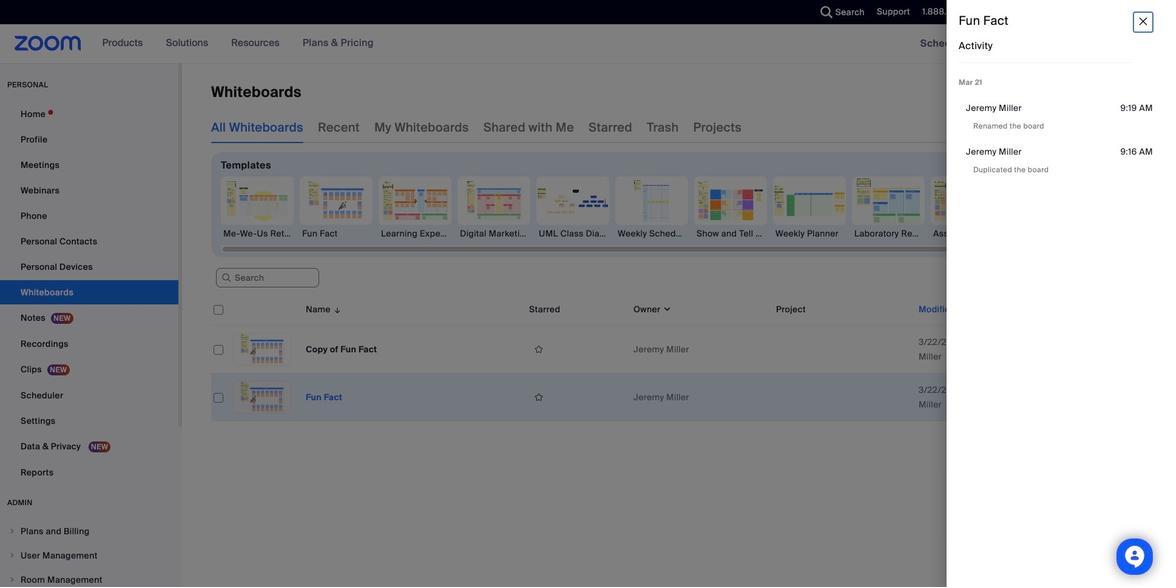 Task type: vqa. For each thing, say whether or not it's contained in the screenshot.
THE LEARN MORE ABOUT ENABLE CONTINUOUS MEETING CHAT "icon"
no



Task type: locate. For each thing, give the bounding box(es) containing it.
fun fact element
[[300, 228, 373, 240], [306, 392, 343, 403]]

dialog
[[947, 0, 1166, 588]]

cell
[[772, 326, 914, 374], [1073, 326, 1127, 374], [772, 374, 914, 422], [1073, 374, 1127, 422]]

asset management element
[[931, 228, 1004, 240]]

uml class diagram element
[[537, 228, 610, 240]]

close drawer image
[[1138, 13, 1150, 30]]

banner
[[0, 24, 1166, 64]]

fun fact, modified at mar 22, 2024 by jeremy miller, link image
[[233, 381, 291, 414]]

application
[[1026, 83, 1127, 102], [211, 294, 1137, 431], [529, 341, 624, 359], [529, 389, 624, 407]]

copy of fun fact element
[[306, 344, 377, 355]]

digital marketing canvas element
[[458, 228, 531, 240]]

personal menu menu
[[0, 102, 178, 486]]



Task type: describe. For each thing, give the bounding box(es) containing it.
product information navigation
[[93, 24, 383, 63]]

arrow down image
[[331, 302, 342, 317]]

Search text field
[[216, 268, 319, 288]]

me-we-us retrospective element
[[221, 228, 294, 240]]

tabs of all whiteboard page tab list
[[211, 112, 742, 143]]

thumbnail of copy of fun fact image
[[234, 334, 291, 365]]

learning experience canvas element
[[379, 228, 452, 240]]

show and tell with a twist element
[[695, 228, 767, 240]]

meetings navigation
[[912, 24, 1166, 64]]

laboratory report element
[[852, 228, 925, 240]]

thumbnail of fun fact image
[[234, 382, 291, 413]]

admin menu menu
[[0, 520, 178, 588]]

1 vertical spatial fun fact element
[[306, 392, 343, 403]]

weekly planner element
[[773, 228, 846, 240]]

0 vertical spatial fun fact element
[[300, 228, 373, 240]]

weekly schedule element
[[616, 228, 688, 240]]



